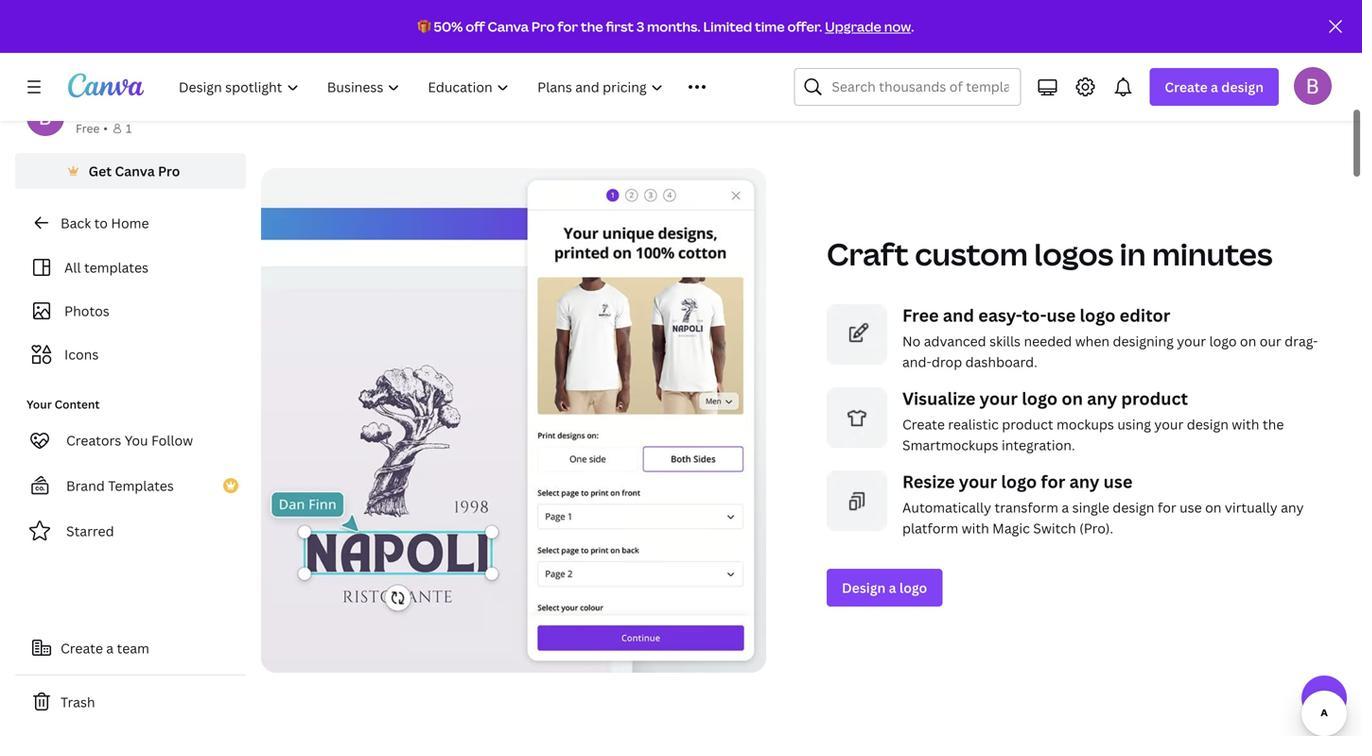 Task type: vqa. For each thing, say whether or not it's contained in the screenshot.
ROW to the bottom
no



Task type: describe. For each thing, give the bounding box(es) containing it.
0 vertical spatial the
[[581, 17, 603, 35]]

and
[[943, 304, 974, 327]]

trash link
[[15, 684, 246, 722]]

1 vertical spatial product
[[1002, 416, 1053, 434]]

off
[[466, 17, 485, 35]]

Search search field
[[832, 69, 1009, 105]]

your inside resize your logo for any use automatically transform a single design for use on virtually any platform with magic switch (pro).
[[959, 471, 997, 494]]

1 horizontal spatial product
[[1121, 388, 1188, 411]]

2 horizontal spatial use
[[1180, 499, 1202, 517]]

back to home
[[61, 214, 149, 232]]

custom
[[915, 234, 1028, 275]]

canva inside button
[[115, 162, 155, 180]]

1 vertical spatial design a logo
[[842, 580, 927, 598]]

on inside resize your logo for any use automatically transform a single design for use on virtually any platform with magic switch (pro).
[[1205, 499, 1222, 517]]

any for use
[[1069, 471, 1100, 494]]

free for and
[[902, 304, 939, 327]]

templates
[[108, 477, 174, 495]]

resize your logo for any use automatically transform a single design for use on virtually any platform with magic switch (pro).
[[902, 471, 1304, 538]]

a for the rightmost design a logo link
[[889, 580, 896, 598]]

and-
[[902, 354, 932, 371]]

on inside visualize your logo on any product create realistic product mockups using your design with the smartmockups integration.
[[1062, 388, 1083, 411]]

logo up the when
[[1080, 304, 1116, 327]]

.
[[911, 17, 914, 35]]

starred
[[66, 523, 114, 541]]

create for create a team
[[61, 640, 103, 658]]

advanced
[[924, 333, 986, 351]]

icons link
[[26, 337, 235, 373]]

creators
[[66, 432, 121, 450]]

a for the leftmost design a logo link
[[323, 35, 331, 53]]

templates
[[84, 259, 148, 277]]

platform
[[902, 520, 958, 538]]

your inside 'free and easy-to-use logo editor no advanced skills needed when designing your logo on our drag- and-drop dashboard.'
[[1177, 333, 1206, 351]]

on inside 'free and easy-to-use logo editor no advanced skills needed when designing your logo on our drag- and-drop dashboard.'
[[1240, 333, 1256, 351]]

create a team
[[61, 640, 149, 658]]

0 horizontal spatial for
[[557, 17, 578, 35]]

craft
[[827, 234, 909, 275]]

upgrade now button
[[825, 17, 911, 35]]

virtually
[[1225, 499, 1278, 517]]

visualize your logo on any product create realistic product mockups using your design with the smartmockups integration.
[[902, 388, 1284, 455]]

brand templates link
[[15, 467, 246, 505]]

trash
[[61, 694, 95, 712]]

bob builder image
[[1294, 67, 1332, 105]]

3
[[636, 17, 644, 35]]

realistic
[[948, 416, 999, 434]]

offer.
[[787, 17, 822, 35]]

your right using
[[1154, 416, 1184, 434]]

logo down platform
[[899, 580, 927, 598]]

all templates link
[[26, 250, 235, 286]]

1
[[126, 121, 132, 136]]

our
[[1260, 333, 1281, 351]]

1 horizontal spatial pro
[[531, 17, 555, 35]]

dashboard.
[[965, 354, 1037, 371]]

starred link
[[15, 513, 246, 551]]

1 vertical spatial for
[[1041, 471, 1065, 494]]

you
[[125, 432, 148, 450]]

create a design button
[[1150, 68, 1279, 106]]

1 horizontal spatial design a logo link
[[827, 570, 942, 607]]

pro inside button
[[158, 162, 180, 180]]

🎁
[[418, 17, 431, 35]]

2 horizontal spatial for
[[1158, 499, 1176, 517]]

create for create a design
[[1165, 78, 1208, 96]]

design inside visualize your logo on any product create realistic product mockups using your design with the smartmockups integration.
[[1187, 416, 1229, 434]]

back
[[61, 214, 91, 232]]

icons
[[64, 346, 99, 364]]

content
[[54, 397, 100, 412]]

get canva pro
[[89, 162, 180, 180]]

creators you follow
[[66, 432, 193, 450]]

free for •
[[76, 121, 100, 136]]

free and easy-to-use logo editor image
[[827, 305, 887, 365]]

minutes
[[1152, 234, 1273, 275]]

team
[[117, 640, 149, 658]]

resize your logo for any use image
[[827, 471, 887, 532]]

🎁 50% off canva pro for the first 3 months. limited time offer. upgrade now .
[[418, 17, 914, 35]]

mockups
[[1057, 416, 1114, 434]]

first
[[606, 17, 634, 35]]

resize
[[902, 471, 955, 494]]

needed
[[1024, 333, 1072, 351]]

all templates
[[64, 259, 148, 277]]

2 vertical spatial any
[[1281, 499, 1304, 517]]

logo inside resize your logo for any use automatically transform a single design for use on virtually any platform with magic switch (pro).
[[1001, 471, 1037, 494]]

design for the rightmost design a logo link
[[842, 580, 886, 598]]

0 horizontal spatial design a logo
[[276, 35, 362, 53]]

create a team button
[[15, 630, 246, 668]]

back to home link
[[15, 204, 246, 242]]

with inside visualize your logo on any product create realistic product mockups using your design with the smartmockups integration.
[[1232, 416, 1259, 434]]

photos link
[[26, 293, 235, 329]]



Task type: locate. For each thing, give the bounding box(es) containing it.
1 horizontal spatial design
[[842, 580, 886, 598]]

get canva pro button
[[15, 153, 246, 189]]

0 vertical spatial product
[[1121, 388, 1188, 411]]

1 horizontal spatial free
[[902, 304, 939, 327]]

visualize
[[902, 388, 976, 411]]

logo left our
[[1209, 333, 1237, 351]]

integration.
[[1002, 437, 1075, 455]]

0 horizontal spatial design a logo link
[[261, 25, 377, 63]]

(pro).
[[1079, 520, 1113, 538]]

0 horizontal spatial use
[[1047, 304, 1076, 327]]

2 horizontal spatial create
[[1165, 78, 1208, 96]]

2 horizontal spatial on
[[1240, 333, 1256, 351]]

smartmockups
[[902, 437, 998, 455]]

0 vertical spatial design
[[276, 35, 320, 53]]

with
[[1232, 416, 1259, 434], [962, 520, 989, 538]]

logo up integration.
[[1022, 388, 1058, 411]]

on
[[1240, 333, 1256, 351], [1062, 388, 1083, 411], [1205, 499, 1222, 517]]

the inside visualize your logo on any product create realistic product mockups using your design with the smartmockups integration.
[[1263, 416, 1284, 434]]

1 vertical spatial with
[[962, 520, 989, 538]]

easy-
[[978, 304, 1022, 327]]

brand templates
[[66, 477, 174, 495]]

2 vertical spatial on
[[1205, 499, 1222, 517]]

any up "mockups"
[[1087, 388, 1117, 411]]

use inside 'free and easy-to-use logo editor no advanced skills needed when designing your logo on our drag- and-drop dashboard.'
[[1047, 304, 1076, 327]]

2 vertical spatial create
[[61, 640, 103, 658]]

a inside dropdown button
[[1211, 78, 1218, 96]]

time
[[755, 17, 785, 35]]

0 vertical spatial any
[[1087, 388, 1117, 411]]

for
[[557, 17, 578, 35], [1041, 471, 1065, 494], [1158, 499, 1176, 517]]

0 vertical spatial for
[[557, 17, 578, 35]]

your up the automatically
[[959, 471, 997, 494]]

free up no
[[902, 304, 939, 327]]

0 vertical spatial with
[[1232, 416, 1259, 434]]

any for product
[[1087, 388, 1117, 411]]

logos
[[1034, 234, 1113, 275]]

create inside button
[[61, 640, 103, 658]]

for up transform
[[1041, 471, 1065, 494]]

top level navigation element
[[166, 68, 749, 106], [166, 68, 749, 106]]

in
[[1120, 234, 1146, 275]]

1 horizontal spatial canva
[[488, 17, 529, 35]]

your up realistic
[[980, 388, 1018, 411]]

1 horizontal spatial use
[[1104, 471, 1133, 494]]

for left first
[[557, 17, 578, 35]]

now
[[884, 17, 911, 35]]

0 vertical spatial create
[[1165, 78, 1208, 96]]

use left virtually
[[1180, 499, 1202, 517]]

home
[[111, 214, 149, 232]]

1 vertical spatial create
[[902, 416, 945, 434]]

design right using
[[1187, 416, 1229, 434]]

0 vertical spatial design a logo
[[276, 35, 362, 53]]

0 vertical spatial free
[[76, 121, 100, 136]]

use
[[1047, 304, 1076, 327], [1104, 471, 1133, 494], [1180, 499, 1202, 517]]

any
[[1087, 388, 1117, 411], [1069, 471, 1100, 494], [1281, 499, 1304, 517]]

1 horizontal spatial design a logo
[[842, 580, 927, 598]]

1 horizontal spatial create
[[902, 416, 945, 434]]

logo left 🎁
[[334, 35, 362, 53]]

0 horizontal spatial canva
[[115, 162, 155, 180]]

photos
[[64, 302, 109, 320]]

pro up 'back to home' link
[[158, 162, 180, 180]]

design a logo
[[276, 35, 362, 53], [842, 580, 927, 598]]

0 horizontal spatial the
[[581, 17, 603, 35]]

limited
[[703, 17, 752, 35]]

0 vertical spatial use
[[1047, 304, 1076, 327]]

free •
[[76, 121, 108, 136]]

when
[[1075, 333, 1110, 351]]

using
[[1117, 416, 1151, 434]]

0 horizontal spatial pro
[[158, 162, 180, 180]]

1 horizontal spatial on
[[1205, 499, 1222, 517]]

canva
[[488, 17, 529, 35], [115, 162, 155, 180]]

product up using
[[1121, 388, 1188, 411]]

use up needed
[[1047, 304, 1076, 327]]

your content
[[26, 397, 100, 412]]

free left •
[[76, 121, 100, 136]]

create inside dropdown button
[[1165, 78, 1208, 96]]

the left first
[[581, 17, 603, 35]]

0 vertical spatial pro
[[531, 17, 555, 35]]

pro right off
[[531, 17, 555, 35]]

get
[[89, 162, 112, 180]]

designing
[[1113, 333, 1174, 351]]

free and easy-to-use logo editor no advanced skills needed when designing your logo on our drag- and-drop dashboard.
[[902, 304, 1318, 371]]

design a logo link
[[261, 25, 377, 63], [827, 570, 942, 607]]

brand
[[66, 477, 105, 495]]

product
[[1121, 388, 1188, 411], [1002, 416, 1053, 434]]

drop
[[932, 354, 962, 371]]

1 vertical spatial any
[[1069, 471, 1100, 494]]

all
[[64, 259, 81, 277]]

any up single
[[1069, 471, 1100, 494]]

design up (pro). on the right of the page
[[1113, 499, 1154, 517]]

a inside resize your logo for any use automatically transform a single design for use on virtually any platform with magic switch (pro).
[[1062, 499, 1069, 517]]

1 vertical spatial pro
[[158, 162, 180, 180]]

logo
[[334, 35, 362, 53], [1080, 304, 1116, 327], [1209, 333, 1237, 351], [1022, 388, 1058, 411], [1001, 471, 1037, 494], [899, 580, 927, 598]]

create inside visualize your logo on any product create realistic product mockups using your design with the smartmockups integration.
[[902, 416, 945, 434]]

free
[[76, 121, 100, 136], [902, 304, 939, 327]]

on left virtually
[[1205, 499, 1222, 517]]

2 vertical spatial use
[[1180, 499, 1202, 517]]

0 horizontal spatial product
[[1002, 416, 1053, 434]]

any right virtually
[[1281, 499, 1304, 517]]

0 horizontal spatial create
[[61, 640, 103, 658]]

with down the automatically
[[962, 520, 989, 538]]

1 vertical spatial design
[[1187, 416, 1229, 434]]

0 horizontal spatial free
[[76, 121, 100, 136]]

create a design
[[1165, 78, 1264, 96]]

on up "mockups"
[[1062, 388, 1083, 411]]

logo inside visualize your logo on any product create realistic product mockups using your design with the smartmockups integration.
[[1022, 388, 1058, 411]]

None search field
[[794, 68, 1021, 106]]

0 vertical spatial design a logo link
[[261, 25, 377, 63]]

design
[[276, 35, 320, 53], [842, 580, 886, 598]]

editor
[[1120, 304, 1170, 327]]

2 vertical spatial for
[[1158, 499, 1176, 517]]

canva right off
[[488, 17, 529, 35]]

to-
[[1022, 304, 1047, 327]]

follow
[[151, 432, 193, 450]]

creators you follow link
[[15, 422, 246, 460]]

your right designing
[[1177, 333, 1206, 351]]

1 vertical spatial on
[[1062, 388, 1083, 411]]

1 vertical spatial canva
[[115, 162, 155, 180]]

with up virtually
[[1232, 416, 1259, 434]]

the
[[581, 17, 603, 35], [1263, 416, 1284, 434]]

on left our
[[1240, 333, 1256, 351]]

design inside resize your logo for any use automatically transform a single design for use on virtually any platform with magic switch (pro).
[[1113, 499, 1154, 517]]

1 horizontal spatial for
[[1041, 471, 1065, 494]]

design for the leftmost design a logo link
[[276, 35, 320, 53]]

your
[[1177, 333, 1206, 351], [980, 388, 1018, 411], [1154, 416, 1184, 434], [959, 471, 997, 494]]

switch
[[1033, 520, 1076, 538]]

0 horizontal spatial on
[[1062, 388, 1083, 411]]

0 vertical spatial design
[[1221, 78, 1264, 96]]

months.
[[647, 17, 701, 35]]

0 horizontal spatial with
[[962, 520, 989, 538]]

2 vertical spatial design
[[1113, 499, 1154, 517]]

logo up transform
[[1001, 471, 1037, 494]]

1 vertical spatial use
[[1104, 471, 1133, 494]]

skills
[[989, 333, 1021, 351]]

1 vertical spatial free
[[902, 304, 939, 327]]

upgrade
[[825, 17, 881, 35]]

1 vertical spatial the
[[1263, 416, 1284, 434]]

a for create a design dropdown button
[[1211, 78, 1218, 96]]

a
[[323, 35, 331, 53], [1211, 78, 1218, 96], [1062, 499, 1069, 517], [889, 580, 896, 598], [106, 640, 114, 658]]

your
[[26, 397, 52, 412]]

visualize your logo on any product image
[[827, 388, 887, 449]]

50%
[[434, 17, 463, 35]]

1 vertical spatial design
[[842, 580, 886, 598]]

any inside visualize your logo on any product create realistic product mockups using your design with the smartmockups integration.
[[1087, 388, 1117, 411]]

free inside 'free and easy-to-use logo editor no advanced skills needed when designing your logo on our drag- and-drop dashboard.'
[[902, 304, 939, 327]]

0 vertical spatial on
[[1240, 333, 1256, 351]]

1 vertical spatial design a logo link
[[827, 570, 942, 607]]

create
[[1165, 78, 1208, 96], [902, 416, 945, 434], [61, 640, 103, 658]]

design inside dropdown button
[[1221, 78, 1264, 96]]

with inside resize your logo for any use automatically transform a single design for use on virtually any platform with magic switch (pro).
[[962, 520, 989, 538]]

canva right get
[[115, 162, 155, 180]]

design
[[1221, 78, 1264, 96], [1187, 416, 1229, 434], [1113, 499, 1154, 517]]

craft custom logos in minutes
[[827, 234, 1273, 275]]

use up single
[[1104, 471, 1133, 494]]

design left bob builder icon
[[1221, 78, 1264, 96]]

automatically
[[902, 499, 991, 517]]

product up integration.
[[1002, 416, 1053, 434]]

for right single
[[1158, 499, 1176, 517]]

0 vertical spatial canva
[[488, 17, 529, 35]]

0 horizontal spatial design
[[276, 35, 320, 53]]

the down our
[[1263, 416, 1284, 434]]

•
[[103, 121, 108, 136]]

transform
[[995, 499, 1058, 517]]

1 horizontal spatial with
[[1232, 416, 1259, 434]]

single
[[1072, 499, 1109, 517]]

no
[[902, 333, 921, 351]]

magic
[[992, 520, 1030, 538]]

1 horizontal spatial the
[[1263, 416, 1284, 434]]

a inside button
[[106, 640, 114, 658]]

pro
[[531, 17, 555, 35], [158, 162, 180, 180]]

drag-
[[1285, 333, 1318, 351]]

to
[[94, 214, 108, 232]]



